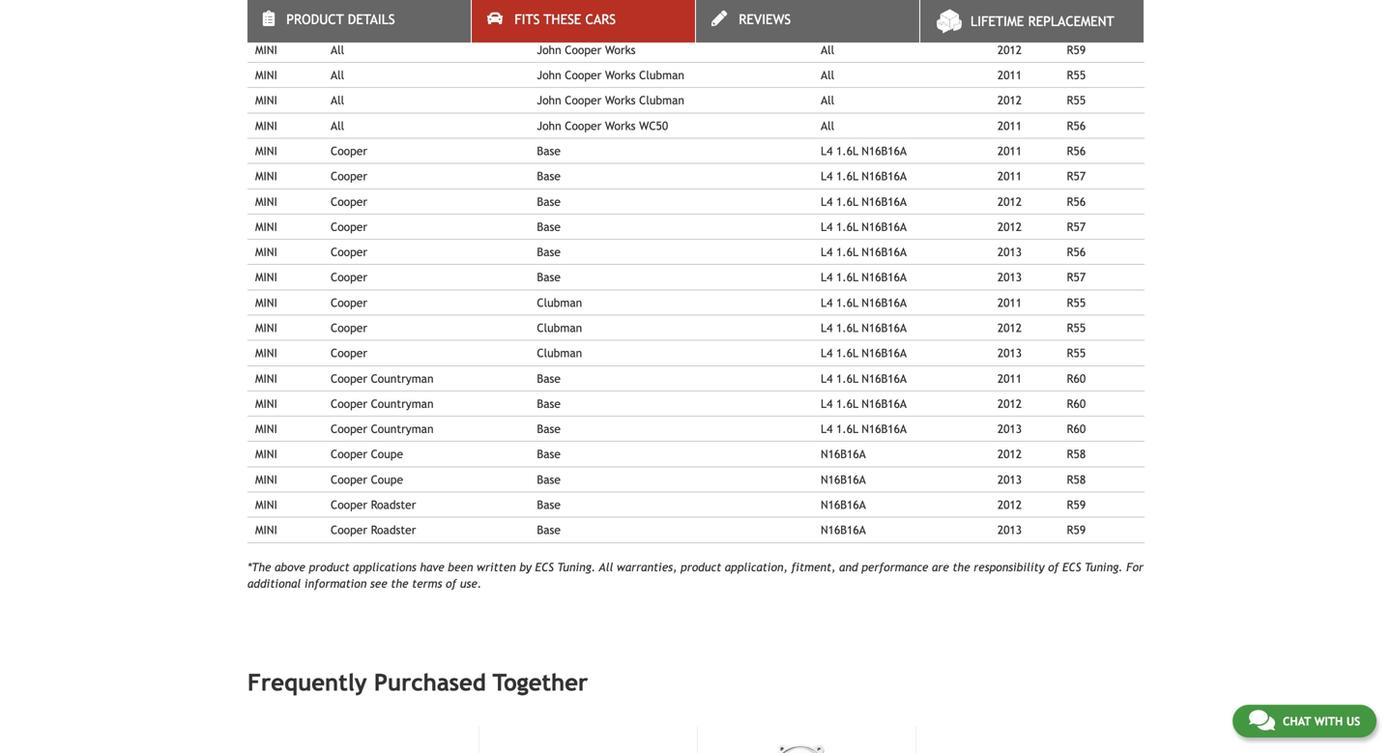 Task type: locate. For each thing, give the bounding box(es) containing it.
2 vertical spatial cooper countryman
[[331, 422, 434, 436]]

countryman for 2013
[[371, 422, 434, 436]]

1 vertical spatial r58
[[1067, 447, 1086, 461]]

1 vertical spatial countryman
[[371, 397, 434, 410]]

additional
[[248, 577, 301, 590]]

5 mini from the top
[[255, 119, 277, 132]]

4 2011 from the top
[[998, 169, 1022, 183]]

0 vertical spatial john cooper works
[[537, 18, 636, 31]]

2 john cooper works clubman from the top
[[537, 94, 685, 107]]

3 2013 from the top
[[998, 346, 1022, 360]]

roadster for 2012
[[371, 498, 416, 512]]

n16b16a
[[862, 144, 907, 158], [862, 169, 907, 183], [862, 195, 907, 208], [862, 220, 907, 234], [862, 245, 907, 259], [862, 271, 907, 284], [862, 296, 907, 309], [862, 321, 907, 335], [862, 346, 907, 360], [862, 372, 907, 385], [862, 397, 907, 410], [862, 422, 907, 436], [821, 447, 866, 461], [821, 473, 866, 486], [821, 498, 866, 512], [821, 523, 866, 537]]

3 r57 from the top
[[1067, 271, 1086, 284]]

2 mini from the top
[[255, 43, 277, 57]]

9 1.6l from the top
[[837, 346, 859, 360]]

13 base from the top
[[537, 523, 561, 537]]

2 r57 from the top
[[1067, 220, 1086, 234]]

8 l4 from the top
[[821, 321, 833, 335]]

all inside *the above product applications have been written by                 ecs tuning. all warranties, product application, fitment,                 and performance are the responsibility of ecs tuning.                 for additional information see the terms of use.
[[599, 560, 613, 574]]

2 coupe from the top
[[371, 473, 403, 486]]

r56
[[1067, 119, 1086, 132], [1067, 144, 1086, 158], [1067, 195, 1086, 208], [1067, 245, 1086, 259]]

3 l4 from the top
[[821, 195, 833, 208]]

1 countryman from the top
[[371, 372, 434, 385]]

3 r60 from the top
[[1067, 422, 1086, 436]]

cooper countryman
[[331, 372, 434, 385], [331, 397, 434, 410], [331, 422, 434, 436]]

ecs right by
[[535, 560, 554, 574]]

responsibility
[[974, 560, 1045, 574]]

1 vertical spatial cooper countryman
[[331, 397, 434, 410]]

r59
[[1067, 43, 1086, 57], [1067, 498, 1086, 512], [1067, 523, 1086, 537]]

10 mini from the top
[[255, 245, 277, 259]]

tuning.
[[558, 560, 596, 574], [1085, 560, 1123, 574]]

2 r56 from the top
[[1067, 144, 1086, 158]]

r58
[[1067, 18, 1086, 31], [1067, 447, 1086, 461], [1067, 473, 1086, 486]]

0 vertical spatial r57
[[1067, 169, 1086, 183]]

1 vertical spatial john cooper works
[[537, 43, 636, 57]]

1 vertical spatial r59
[[1067, 498, 1086, 512]]

1 r60 from the top
[[1067, 372, 1086, 385]]

wc50
[[639, 119, 668, 132]]

2 works from the top
[[605, 43, 636, 57]]

6 l4 from the top
[[821, 271, 833, 284]]

together
[[493, 669, 588, 696]]

1 vertical spatial cooper coupe
[[331, 473, 403, 486]]

1 mini from the top
[[255, 18, 277, 31]]

1 l4 from the top
[[821, 144, 833, 158]]

2 cooper coupe from the top
[[331, 473, 403, 486]]

1 vertical spatial the
[[391, 577, 409, 590]]

cooper coupe
[[331, 447, 403, 461], [331, 473, 403, 486]]

for
[[1127, 560, 1144, 574]]

2 vertical spatial r58
[[1067, 473, 1086, 486]]

1 r57 from the top
[[1067, 169, 1086, 183]]

3 cooper countryman from the top
[[331, 422, 434, 436]]

the right the are
[[953, 560, 971, 574]]

15 mini from the top
[[255, 372, 277, 385]]

john
[[537, 18, 562, 31], [537, 43, 562, 57], [537, 68, 562, 82], [537, 94, 562, 107], [537, 119, 562, 132]]

r60
[[1067, 372, 1086, 385], [1067, 397, 1086, 410], [1067, 422, 1086, 436]]

6 2013 from the top
[[998, 523, 1022, 537]]

information
[[304, 577, 367, 590]]

1 horizontal spatial product
[[681, 560, 722, 574]]

base
[[537, 144, 561, 158], [537, 169, 561, 183], [537, 195, 561, 208], [537, 220, 561, 234], [537, 245, 561, 259], [537, 271, 561, 284], [537, 372, 561, 385], [537, 397, 561, 410], [537, 422, 561, 436], [537, 447, 561, 461], [537, 473, 561, 486], [537, 498, 561, 512], [537, 523, 561, 537]]

ecs
[[535, 560, 554, 574], [1063, 560, 1082, 574]]

3 l4 1.6l n16b16a from the top
[[821, 195, 907, 208]]

john cooper works
[[537, 18, 636, 31], [537, 43, 636, 57]]

1 horizontal spatial ecs
[[1063, 560, 1082, 574]]

5 base from the top
[[537, 245, 561, 259]]

2 vertical spatial r59
[[1067, 523, 1086, 537]]

john cooper works clubman
[[537, 68, 685, 82], [537, 94, 685, 107]]

2013 for r56
[[998, 245, 1022, 259]]

5 2013 from the top
[[998, 473, 1022, 486]]

us
[[1347, 715, 1361, 728]]

chat
[[1283, 715, 1312, 728]]

john cooper works clubman for 2012
[[537, 94, 685, 107]]

0 vertical spatial cooper countryman
[[331, 372, 434, 385]]

tuning. left for
[[1085, 560, 1123, 574]]

0 vertical spatial r60
[[1067, 372, 1086, 385]]

3 r56 from the top
[[1067, 195, 1086, 208]]

0 vertical spatial r59
[[1067, 43, 1086, 57]]

7 l4 1.6l n16b16a from the top
[[821, 296, 907, 309]]

1 r58 from the top
[[1067, 18, 1086, 31]]

0 vertical spatial roadster
[[371, 498, 416, 512]]

countryman
[[371, 372, 434, 385], [371, 397, 434, 410], [371, 422, 434, 436]]

3 2011 from the top
[[998, 144, 1022, 158]]

2013
[[998, 245, 1022, 259], [998, 271, 1022, 284], [998, 346, 1022, 360], [998, 422, 1022, 436], [998, 473, 1022, 486], [998, 523, 1022, 537]]

applications
[[353, 560, 417, 574]]

3 r55 from the top
[[1067, 296, 1086, 309]]

r55
[[1067, 68, 1086, 82], [1067, 94, 1086, 107], [1067, 296, 1086, 309], [1067, 321, 1086, 335], [1067, 346, 1086, 360]]

warranties,
[[617, 560, 677, 574]]

4 base from the top
[[537, 220, 561, 234]]

1.6l
[[837, 144, 859, 158], [837, 169, 859, 183], [837, 195, 859, 208], [837, 220, 859, 234], [837, 245, 859, 259], [837, 271, 859, 284], [837, 296, 859, 309], [837, 321, 859, 335], [837, 346, 859, 360], [837, 372, 859, 385], [837, 397, 859, 410], [837, 422, 859, 436]]

cooper
[[565, 18, 602, 31], [565, 43, 602, 57], [565, 68, 602, 82], [565, 94, 602, 107], [565, 119, 602, 132], [331, 144, 368, 158], [331, 169, 368, 183], [331, 195, 368, 208], [331, 220, 368, 234], [331, 245, 368, 259], [331, 271, 368, 284], [331, 296, 368, 309], [331, 321, 368, 335], [331, 346, 368, 360], [331, 372, 368, 385], [331, 397, 368, 410], [331, 422, 368, 436], [331, 447, 368, 461], [331, 473, 368, 486], [331, 498, 368, 512], [331, 523, 368, 537]]

fitment,
[[792, 560, 836, 574]]

countryman for 2011
[[371, 372, 434, 385]]

details
[[348, 12, 395, 27]]

4 l4 1.6l n16b16a from the top
[[821, 220, 907, 234]]

7 l4 from the top
[[821, 296, 833, 309]]

water pump image
[[718, 727, 895, 753]]

4 r56 from the top
[[1067, 245, 1086, 259]]

1 vertical spatial cooper roadster
[[331, 523, 416, 537]]

1 vertical spatial of
[[446, 577, 457, 590]]

the
[[953, 560, 971, 574], [391, 577, 409, 590]]

john cooper works wc50
[[537, 119, 668, 132]]

1 vertical spatial r60
[[1067, 397, 1086, 410]]

10 1.6l from the top
[[837, 372, 859, 385]]

cars
[[586, 12, 616, 27]]

3 base from the top
[[537, 195, 561, 208]]

0 vertical spatial coupe
[[371, 447, 403, 461]]

16 mini from the top
[[255, 397, 277, 410]]

r57
[[1067, 169, 1086, 183], [1067, 220, 1086, 234], [1067, 271, 1086, 284]]

l4 1.6l n16b16a
[[821, 144, 907, 158], [821, 169, 907, 183], [821, 195, 907, 208], [821, 220, 907, 234], [821, 245, 907, 259], [821, 271, 907, 284], [821, 296, 907, 309], [821, 321, 907, 335], [821, 346, 907, 360], [821, 372, 907, 385], [821, 397, 907, 410], [821, 422, 907, 436]]

roadster
[[371, 498, 416, 512], [371, 523, 416, 537]]

2 product from the left
[[681, 560, 722, 574]]

r60 for 2011
[[1067, 372, 1086, 385]]

product up information at the bottom
[[309, 560, 350, 574]]

1 john cooper works from the top
[[537, 18, 636, 31]]

works
[[605, 18, 636, 31], [605, 43, 636, 57], [605, 68, 636, 82], [605, 94, 636, 107], [605, 119, 636, 132]]

2012
[[998, 18, 1022, 31], [998, 43, 1022, 57], [998, 94, 1022, 107], [998, 195, 1022, 208], [998, 220, 1022, 234], [998, 321, 1022, 335], [998, 397, 1022, 410], [998, 447, 1022, 461], [998, 498, 1022, 512]]

5 2012 from the top
[[998, 220, 1022, 234]]

2 1.6l from the top
[[837, 169, 859, 183]]

5 r55 from the top
[[1067, 346, 1086, 360]]

0 vertical spatial countryman
[[371, 372, 434, 385]]

*the
[[248, 560, 271, 574]]

of right responsibility
[[1048, 560, 1059, 574]]

21 mini from the top
[[255, 523, 277, 537]]

product right warranties,
[[681, 560, 722, 574]]

clubman
[[639, 68, 685, 82], [639, 94, 685, 107], [537, 296, 582, 309], [537, 321, 582, 335], [537, 346, 582, 360]]

5 john from the top
[[537, 119, 562, 132]]

product
[[286, 12, 344, 27]]

10 l4 from the top
[[821, 372, 833, 385]]

fits these cars
[[515, 12, 616, 27]]

terms
[[412, 577, 442, 590]]

0 vertical spatial cooper roadster
[[331, 498, 416, 512]]

2 r59 from the top
[[1067, 498, 1086, 512]]

0 vertical spatial the
[[953, 560, 971, 574]]

4 1.6l from the top
[[837, 220, 859, 234]]

2 r55 from the top
[[1067, 94, 1086, 107]]

2 vertical spatial r57
[[1067, 271, 1086, 284]]

12 1.6l from the top
[[837, 422, 859, 436]]

the right the see
[[391, 577, 409, 590]]

0 horizontal spatial tuning.
[[558, 560, 596, 574]]

2 vertical spatial countryman
[[371, 422, 434, 436]]

2 l4 from the top
[[821, 169, 833, 183]]

1 john cooper works clubman from the top
[[537, 68, 685, 82]]

1 coupe from the top
[[371, 447, 403, 461]]

cooper coupe for 2013
[[331, 473, 403, 486]]

12 l4 from the top
[[821, 422, 833, 436]]

0 vertical spatial john cooper works clubman
[[537, 68, 685, 82]]

3 r58 from the top
[[1067, 473, 1086, 486]]

lifetime replacement
[[971, 14, 1115, 29]]

1 horizontal spatial the
[[953, 560, 971, 574]]

1 vertical spatial r57
[[1067, 220, 1086, 234]]

mini
[[255, 18, 277, 31], [255, 43, 277, 57], [255, 68, 277, 82], [255, 94, 277, 107], [255, 119, 277, 132], [255, 144, 277, 158], [255, 169, 277, 183], [255, 195, 277, 208], [255, 220, 277, 234], [255, 245, 277, 259], [255, 271, 277, 284], [255, 296, 277, 309], [255, 321, 277, 335], [255, 346, 277, 360], [255, 372, 277, 385], [255, 397, 277, 410], [255, 422, 277, 436], [255, 447, 277, 461], [255, 473, 277, 486], [255, 498, 277, 512], [255, 523, 277, 537]]

2011
[[998, 68, 1022, 82], [998, 119, 1022, 132], [998, 144, 1022, 158], [998, 169, 1022, 183], [998, 296, 1022, 309], [998, 372, 1022, 385]]

l4
[[821, 144, 833, 158], [821, 169, 833, 183], [821, 195, 833, 208], [821, 220, 833, 234], [821, 245, 833, 259], [821, 271, 833, 284], [821, 296, 833, 309], [821, 321, 833, 335], [821, 346, 833, 360], [821, 372, 833, 385], [821, 397, 833, 410], [821, 422, 833, 436]]

product
[[309, 560, 350, 574], [681, 560, 722, 574]]

2 2011 from the top
[[998, 119, 1022, 132]]

0 vertical spatial of
[[1048, 560, 1059, 574]]

tuning. right by
[[558, 560, 596, 574]]

6 1.6l from the top
[[837, 271, 859, 284]]

of down been
[[446, 577, 457, 590]]

and
[[839, 560, 858, 574]]

5 l4 from the top
[[821, 245, 833, 259]]

2013 for r55
[[998, 346, 1022, 360]]

have
[[420, 560, 445, 574]]

0 vertical spatial cooper coupe
[[331, 447, 403, 461]]

2013 for r59
[[998, 523, 1022, 537]]

1 horizontal spatial tuning.
[[1085, 560, 1123, 574]]

7 1.6l from the top
[[837, 296, 859, 309]]

1 2011 from the top
[[998, 68, 1022, 82]]

these
[[544, 12, 582, 27]]

product details link
[[248, 0, 471, 43]]

7 mini from the top
[[255, 169, 277, 183]]

2 vertical spatial r60
[[1067, 422, 1086, 436]]

ecs right responsibility
[[1063, 560, 1082, 574]]

6 base from the top
[[537, 271, 561, 284]]

chat with us
[[1283, 715, 1361, 728]]

8 1.6l from the top
[[837, 321, 859, 335]]

1 vertical spatial roadster
[[371, 523, 416, 537]]

purchased
[[374, 669, 486, 696]]

5 works from the top
[[605, 119, 636, 132]]

1 vertical spatial john cooper works clubman
[[537, 94, 685, 107]]

performance
[[862, 560, 929, 574]]

cooper countryman for 2011
[[331, 372, 434, 385]]

18 mini from the top
[[255, 447, 277, 461]]

cooper roadster
[[331, 498, 416, 512], [331, 523, 416, 537]]

0 horizontal spatial ecs
[[535, 560, 554, 574]]

all
[[331, 18, 344, 31], [331, 43, 344, 57], [821, 43, 835, 57], [331, 68, 344, 82], [821, 68, 835, 82], [331, 94, 344, 107], [821, 94, 835, 107], [331, 119, 344, 132], [821, 119, 835, 132], [599, 560, 613, 574]]

8 mini from the top
[[255, 195, 277, 208]]

0 horizontal spatial product
[[309, 560, 350, 574]]

1 cooper coupe from the top
[[331, 447, 403, 461]]

coupe
[[371, 447, 403, 461], [371, 473, 403, 486]]

7 base from the top
[[537, 372, 561, 385]]

of
[[1048, 560, 1059, 574], [446, 577, 457, 590]]

1 vertical spatial coupe
[[371, 473, 403, 486]]

0 vertical spatial r58
[[1067, 18, 1086, 31]]

11 l4 1.6l n16b16a from the top
[[821, 397, 907, 410]]



Task type: vqa. For each thing, say whether or not it's contained in the screenshot.
fourth 1.6l from the bottom of the page
yes



Task type: describe. For each thing, give the bounding box(es) containing it.
reviews
[[739, 12, 791, 27]]

11 mini from the top
[[255, 271, 277, 284]]

r57 for 2012
[[1067, 220, 1086, 234]]

lifetime
[[971, 14, 1024, 29]]

11 1.6l from the top
[[837, 397, 859, 410]]

14 mini from the top
[[255, 346, 277, 360]]

above
[[275, 560, 305, 574]]

2013 for r57
[[998, 271, 1022, 284]]

with
[[1315, 715, 1343, 728]]

2013 for r58
[[998, 473, 1022, 486]]

chat with us link
[[1233, 705, 1377, 738]]

10 base from the top
[[537, 447, 561, 461]]

clubman for 2011
[[537, 296, 582, 309]]

1 tuning. from the left
[[558, 560, 596, 574]]

3 john from the top
[[537, 68, 562, 82]]

11 base from the top
[[537, 473, 561, 486]]

0 horizontal spatial the
[[391, 577, 409, 590]]

john cooper works for r58
[[537, 18, 636, 31]]

*the above product applications have been written by                 ecs tuning. all warranties, product application, fitment,                 and performance are the responsibility of ecs tuning.                 for additional information see the terms of use.
[[248, 560, 1144, 590]]

1 2012 from the top
[[998, 18, 1022, 31]]

john cooper works for r59
[[537, 43, 636, 57]]

4 john from the top
[[537, 94, 562, 107]]

written
[[477, 560, 516, 574]]

6 2011 from the top
[[998, 372, 1022, 385]]

1 r59 from the top
[[1067, 43, 1086, 57]]

9 2012 from the top
[[998, 498, 1022, 512]]

8 base from the top
[[537, 397, 561, 410]]

12 l4 1.6l n16b16a from the top
[[821, 422, 907, 436]]

r60 for 2012
[[1067, 397, 1086, 410]]

2 base from the top
[[537, 169, 561, 183]]

use.
[[460, 577, 482, 590]]

application,
[[725, 560, 788, 574]]

frequently purchased together
[[248, 669, 588, 696]]

10 l4 1.6l n16b16a from the top
[[821, 372, 907, 385]]

replacement
[[1029, 14, 1115, 29]]

cooper countryman for 2013
[[331, 422, 434, 436]]

6 2012 from the top
[[998, 321, 1022, 335]]

coupe for 2012
[[371, 447, 403, 461]]

2 2012 from the top
[[998, 43, 1022, 57]]

1 1.6l from the top
[[837, 144, 859, 158]]

0 horizontal spatial of
[[446, 577, 457, 590]]

5 1.6l from the top
[[837, 245, 859, 259]]

7 2012 from the top
[[998, 397, 1022, 410]]

6 mini from the top
[[255, 144, 277, 158]]

lifetime replacement link
[[921, 0, 1144, 43]]

been
[[448, 560, 473, 574]]

3 2012 from the top
[[998, 94, 1022, 107]]

roadster for 2013
[[371, 523, 416, 537]]

2 l4 1.6l n16b16a from the top
[[821, 169, 907, 183]]

product details
[[286, 12, 395, 27]]

5 l4 1.6l n16b16a from the top
[[821, 245, 907, 259]]

coupe for 2013
[[371, 473, 403, 486]]

4 r55 from the top
[[1067, 321, 1086, 335]]

2013 for r60
[[998, 422, 1022, 436]]

11 l4 from the top
[[821, 397, 833, 410]]

countryman for 2012
[[371, 397, 434, 410]]

4 2012 from the top
[[998, 195, 1022, 208]]

3 mini from the top
[[255, 68, 277, 82]]

1 horizontal spatial of
[[1048, 560, 1059, 574]]

comments image
[[1249, 709, 1276, 732]]

by
[[520, 560, 532, 574]]

1 works from the top
[[605, 18, 636, 31]]

3 r59 from the top
[[1067, 523, 1086, 537]]

17 mini from the top
[[255, 422, 277, 436]]

20 mini from the top
[[255, 498, 277, 512]]

see
[[370, 577, 387, 590]]

9 l4 1.6l n16b16a from the top
[[821, 346, 907, 360]]

4 works from the top
[[605, 94, 636, 107]]

12 base from the top
[[537, 498, 561, 512]]

fits
[[515, 12, 540, 27]]

6 l4 1.6l n16b16a from the top
[[821, 271, 907, 284]]

r60 for 2013
[[1067, 422, 1086, 436]]

9 l4 from the top
[[821, 346, 833, 360]]

1 r56 from the top
[[1067, 119, 1086, 132]]

2 john from the top
[[537, 43, 562, 57]]

19 mini from the top
[[255, 473, 277, 486]]

4 mini from the top
[[255, 94, 277, 107]]

13 mini from the top
[[255, 321, 277, 335]]

frequently
[[248, 669, 367, 696]]

r57 for 2011
[[1067, 169, 1086, 183]]

clubman for 2013
[[537, 346, 582, 360]]

1 l4 1.6l n16b16a from the top
[[821, 144, 907, 158]]

r57 for 2013
[[1067, 271, 1086, 284]]

1 ecs from the left
[[535, 560, 554, 574]]

cooper roadster for 2012
[[331, 498, 416, 512]]

john cooper works clubman for 2011
[[537, 68, 685, 82]]

cooper coupe for 2012
[[331, 447, 403, 461]]

3 works from the top
[[605, 68, 636, 82]]

fits these cars link
[[472, 0, 695, 43]]

1 product from the left
[[309, 560, 350, 574]]

cooper roadster for 2013
[[331, 523, 416, 537]]

8 l4 1.6l n16b16a from the top
[[821, 321, 907, 335]]

2 r58 from the top
[[1067, 447, 1086, 461]]

12 mini from the top
[[255, 296, 277, 309]]

cooper countryman for 2012
[[331, 397, 434, 410]]

clubman for 2012
[[537, 321, 582, 335]]

1 base from the top
[[537, 144, 561, 158]]

reviews link
[[696, 0, 920, 43]]

8 2012 from the top
[[998, 447, 1022, 461]]

are
[[932, 560, 949, 574]]

9 base from the top
[[537, 422, 561, 436]]

2 tuning. from the left
[[1085, 560, 1123, 574]]



